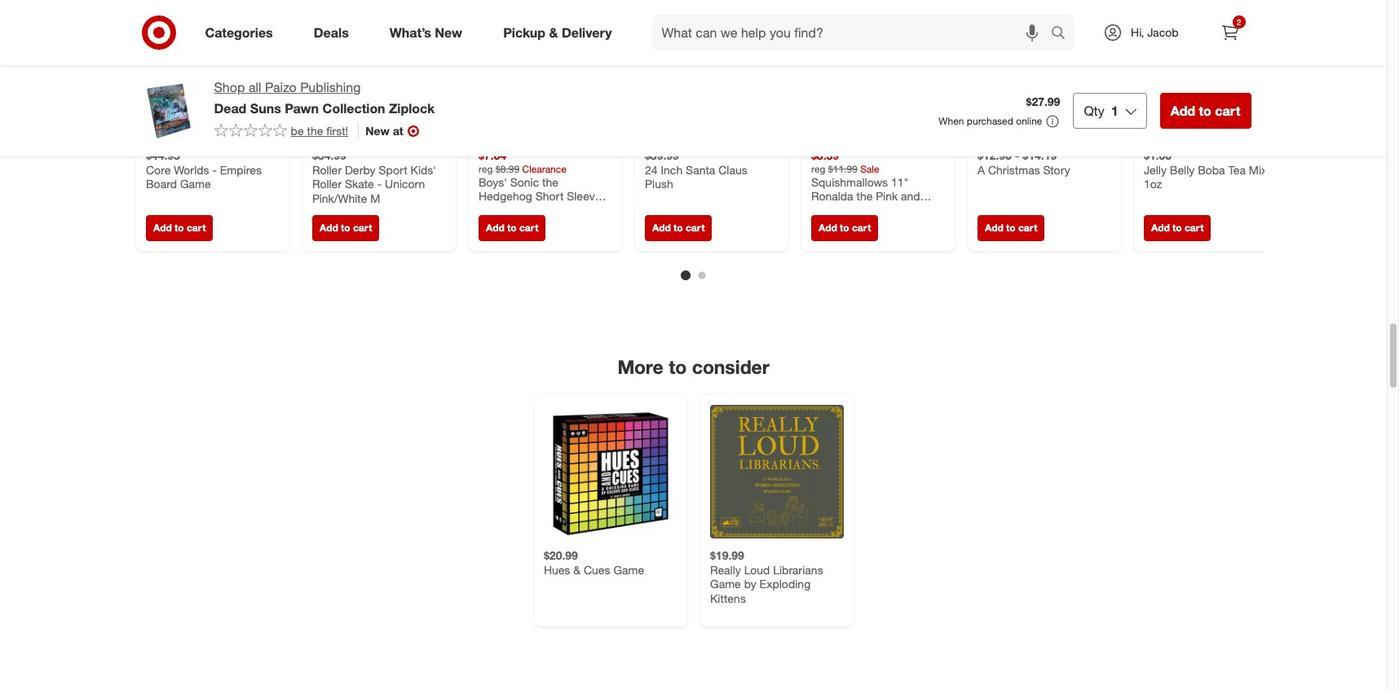 Task type: vqa. For each thing, say whether or not it's contained in the screenshot.
the bottom the
yes



Task type: locate. For each thing, give the bounding box(es) containing it.
add to cart
[[1171, 103, 1241, 119], [153, 222, 205, 234], [319, 222, 372, 234], [486, 222, 538, 234], [652, 222, 704, 234], [818, 222, 871, 234], [985, 222, 1037, 234], [1151, 222, 1203, 234]]

to down belly
[[1172, 222, 1182, 234]]

0 vertical spatial new
[[435, 24, 462, 40]]

cart down yeti
[[852, 222, 871, 234]]

add to cart button down ronalda
[[811, 216, 878, 242]]

$1.00 jelly belly boba tea mix - 1oz
[[1144, 149, 1275, 191]]

cart
[[1215, 103, 1241, 119], [186, 222, 205, 234], [353, 222, 372, 234], [519, 222, 538, 234], [685, 222, 704, 234], [852, 222, 871, 234], [1018, 222, 1037, 234], [1184, 222, 1203, 234]]

1 vertical spatial new
[[365, 124, 390, 138]]

0 vertical spatial roller
[[312, 163, 341, 177]]

1 horizontal spatial reg
[[811, 163, 825, 175]]

- up christmas
[[1014, 149, 1019, 163]]

add to cart up $1.00 jelly belly boba tea mix - 1oz
[[1171, 103, 1241, 119]]

add to cart button down pink/white
[[312, 216, 379, 242]]

1
[[1111, 103, 1118, 119]]

& right pickup in the left of the page
[[549, 24, 558, 40]]

roller derby sport kids' roller skate - unicorn pink/white m image
[[312, 5, 446, 139]]

toy
[[900, 204, 917, 218]]

add for $39.99 24 inch santa claus plush
[[652, 222, 670, 234]]

1 vertical spatial game
[[613, 563, 644, 577]]

- inside $1.00 jelly belly boba tea mix - 1oz
[[1270, 163, 1275, 177]]

pawn
[[285, 100, 319, 116]]

0 vertical spatial game
[[180, 177, 210, 191]]

the up yeti
[[856, 190, 872, 203]]

0 horizontal spatial the
[[307, 124, 323, 138]]

$19.99
[[710, 549, 744, 563]]

reg inside the $7.64 reg $8.99 clearance boys' sonic the hedgehog short sleeve graphic t-shirt - navy blue
[[478, 163, 492, 175]]

0 horizontal spatial game
[[180, 177, 210, 191]]

add for $8.39 reg $11.99 sale squishmallows 11" ronalda the pink and purple yeti plush toy (target exclusive)
[[818, 222, 837, 234]]

add to cart button down the board
[[146, 216, 213, 242]]

dead
[[214, 100, 247, 116]]

- inside $44.95 core worlds - empires board game
[[212, 163, 216, 177]]

really
[[710, 563, 741, 577]]

worlds
[[173, 163, 209, 177]]

add down the board
[[153, 222, 171, 234]]

add to cart down 1oz
[[1151, 222, 1203, 234]]

roller down $34.99
[[312, 163, 341, 177]]

short
[[535, 190, 563, 203]]

new right what's in the left top of the page
[[435, 24, 462, 40]]

mix
[[1249, 163, 1267, 177]]

clearance
[[522, 163, 566, 175]]

add down purple
[[818, 222, 837, 234]]

to down the inch
[[673, 222, 683, 234]]

$12.96 - $14.19 a christmas story
[[977, 149, 1070, 177]]

add to cart down yeti
[[818, 222, 871, 234]]

t-
[[522, 204, 531, 218]]

add down graphic at left
[[486, 222, 504, 234]]

0 horizontal spatial reg
[[478, 163, 492, 175]]

delivery
[[562, 24, 612, 40]]

to down pink/white
[[340, 222, 350, 234]]

(target
[[811, 218, 845, 232]]

loud
[[744, 563, 770, 577]]

add down 1oz
[[1151, 222, 1169, 234]]

skate
[[344, 177, 374, 191]]

1 horizontal spatial plush
[[868, 204, 897, 218]]

categories
[[205, 24, 273, 40]]

add to cart button down hedgehog
[[478, 216, 545, 242]]

add down the inch
[[652, 222, 670, 234]]

1 vertical spatial roller
[[312, 177, 341, 191]]

add
[[1171, 103, 1195, 119], [153, 222, 171, 234], [319, 222, 338, 234], [486, 222, 504, 234], [652, 222, 670, 234], [818, 222, 837, 234], [985, 222, 1003, 234], [1151, 222, 1169, 234]]

game inside $44.95 core worlds - empires board game
[[180, 177, 210, 191]]

add to cart button for $8.39 reg $11.99 sale squishmallows 11" ronalda the pink and purple yeti plush toy (target exclusive)
[[811, 216, 878, 242]]

cart for $1.00 jelly belly boba tea mix - 1oz
[[1184, 222, 1203, 234]]

0 horizontal spatial plush
[[645, 177, 673, 191]]

be the first!
[[291, 124, 348, 138]]

add to cart for $12.96 - $14.19 a christmas story
[[985, 222, 1037, 234]]

-
[[1014, 149, 1019, 163], [212, 163, 216, 177], [1270, 163, 1275, 177], [377, 177, 381, 191], [559, 204, 563, 218]]

core
[[146, 163, 170, 177]]

to for $39.99 24 inch santa claus plush
[[673, 222, 683, 234]]

game down the really
[[710, 577, 741, 591]]

a
[[977, 163, 985, 177]]

- right worlds
[[212, 163, 216, 177]]

2 vertical spatial the
[[856, 190, 872, 203]]

shirt
[[531, 204, 556, 218]]

qty
[[1084, 103, 1105, 119]]

24
[[645, 163, 657, 177]]

claus
[[718, 163, 747, 177]]

image of dead suns pawn collection ziplock image
[[136, 78, 201, 143]]

derby
[[344, 163, 375, 177]]

1 vertical spatial plush
[[868, 204, 897, 218]]

$20.99 hues & cues game
[[543, 549, 644, 577]]

2 horizontal spatial the
[[856, 190, 872, 203]]

add to cart button down the inch
[[645, 216, 712, 242]]

$8.39 reg $11.99 sale squishmallows 11" ronalda the pink and purple yeti plush toy (target exclusive)
[[811, 149, 920, 232]]

m
[[370, 192, 380, 205]]

1 horizontal spatial &
[[573, 563, 580, 577]]

game right cues
[[613, 563, 644, 577]]

1 roller from the top
[[312, 163, 341, 177]]

1 reg from the left
[[478, 163, 492, 175]]

pink/white
[[312, 192, 367, 205]]

christmas
[[988, 163, 1040, 177]]

sleeve
[[566, 190, 601, 203]]

to for $34.99 roller derby sport kids' roller skate - unicorn pink/white m
[[340, 222, 350, 234]]

add to cart for $39.99 24 inch santa claus plush
[[652, 222, 704, 234]]

ronalda
[[811, 190, 853, 203]]

reg for squishmallows 11" ronalda the pink and purple yeti plush toy (target exclusive)
[[811, 163, 825, 175]]

2 roller from the top
[[312, 177, 341, 191]]

1 vertical spatial the
[[542, 175, 558, 189]]

collection
[[322, 100, 385, 116]]

paizo
[[265, 79, 297, 95]]

1oz
[[1144, 177, 1162, 191]]

cart down worlds
[[186, 222, 205, 234]]

to down graphic at left
[[507, 222, 516, 234]]

to down christmas
[[1006, 222, 1015, 234]]

0 vertical spatial &
[[549, 24, 558, 40]]

by
[[744, 577, 756, 591]]

$44.95
[[146, 149, 180, 163]]

add to cart button down 1oz
[[1144, 216, 1211, 242]]

shop
[[214, 79, 245, 95]]

add for $1.00 jelly belly boba tea mix - 1oz
[[1151, 222, 1169, 234]]

add to cart down christmas
[[985, 222, 1037, 234]]

to down the board
[[174, 222, 184, 234]]

- right mix
[[1270, 163, 1275, 177]]

categories link
[[191, 15, 293, 51]]

$34.99
[[312, 149, 346, 163]]

- right shirt
[[559, 204, 563, 218]]

purple
[[811, 204, 844, 218]]

to for $44.95 core worlds - empires board game
[[174, 222, 184, 234]]

plush down the 24 at left top
[[645, 177, 673, 191]]

add down pink/white
[[319, 222, 338, 234]]

exploding
[[759, 577, 810, 591]]

cart down belly
[[1184, 222, 1203, 234]]

be
[[291, 124, 304, 138]]

cart down the "$39.99 24 inch santa claus plush"
[[685, 222, 704, 234]]

&
[[549, 24, 558, 40], [573, 563, 580, 577]]

$44.95 core worlds - empires board game
[[146, 149, 261, 191]]

cart down 'm'
[[353, 222, 372, 234]]

hedgehog
[[478, 190, 532, 203]]

add to cart for $7.64 reg $8.99 clearance boys' sonic the hedgehog short sleeve graphic t-shirt - navy blue
[[486, 222, 538, 234]]

0 vertical spatial plush
[[645, 177, 673, 191]]

hi,
[[1131, 25, 1144, 39]]

reg down $7.64
[[478, 163, 492, 175]]

2 vertical spatial game
[[710, 577, 741, 591]]

game down worlds
[[180, 177, 210, 191]]

add to cart down graphic at left
[[486, 222, 538, 234]]

game inside $20.99 hues & cues game
[[613, 563, 644, 577]]

2 reg from the left
[[811, 163, 825, 175]]

the right the "be"
[[307, 124, 323, 138]]

core worlds - empires board game image
[[146, 5, 279, 139]]

1 horizontal spatial the
[[542, 175, 558, 189]]

2 horizontal spatial game
[[710, 577, 741, 591]]

0 horizontal spatial new
[[365, 124, 390, 138]]

kittens
[[710, 592, 746, 606]]

add to cart button up $1.00 jelly belly boba tea mix - 1oz
[[1160, 93, 1251, 129]]

$11.99
[[828, 163, 857, 175]]

- up 'm'
[[377, 177, 381, 191]]

boys' sonic the hedgehog short sleeve graphic t-shirt - navy blue image
[[478, 5, 612, 139]]

add down a
[[985, 222, 1003, 234]]

1 horizontal spatial game
[[613, 563, 644, 577]]

add for $34.99 roller derby sport kids' roller skate - unicorn pink/white m
[[319, 222, 338, 234]]

& right hues
[[573, 563, 580, 577]]

roller up pink/white
[[312, 177, 341, 191]]

the
[[307, 124, 323, 138], [542, 175, 558, 189], [856, 190, 872, 203]]

to for $12.96 - $14.19 a christmas story
[[1006, 222, 1015, 234]]

plush down pink at the top
[[868, 204, 897, 218]]

add to cart button down christmas
[[977, 216, 1044, 242]]

the up the short
[[542, 175, 558, 189]]

reg down $8.39
[[811, 163, 825, 175]]

reg inside $8.39 reg $11.99 sale squishmallows 11" ronalda the pink and purple yeti plush toy (target exclusive)
[[811, 163, 825, 175]]

pickup & delivery link
[[489, 15, 632, 51]]

add to cart button for $12.96 - $14.19 a christmas story
[[977, 216, 1044, 242]]

sale
[[860, 163, 879, 175]]

cart for $12.96 - $14.19 a christmas story
[[1018, 222, 1037, 234]]

1 vertical spatial &
[[573, 563, 580, 577]]

publishing
[[300, 79, 361, 95]]

add to cart down the inch
[[652, 222, 704, 234]]

roller
[[312, 163, 341, 177], [312, 177, 341, 191]]

to down yeti
[[839, 222, 849, 234]]

$7.64 reg $8.99 clearance boys' sonic the hedgehog short sleeve graphic t-shirt - navy blue
[[478, 149, 601, 232]]

plush inside $8.39 reg $11.99 sale squishmallows 11" ronalda the pink and purple yeti plush toy (target exclusive)
[[868, 204, 897, 218]]

qty 1
[[1084, 103, 1118, 119]]

new left 'at'
[[365, 124, 390, 138]]

$39.99
[[645, 149, 679, 163]]

cart down christmas
[[1018, 222, 1037, 234]]

add to cart down pink/white
[[319, 222, 372, 234]]

cart down t-
[[519, 222, 538, 234]]

blue
[[478, 218, 501, 232]]

to
[[1199, 103, 1211, 119], [174, 222, 184, 234], [340, 222, 350, 234], [507, 222, 516, 234], [673, 222, 683, 234], [839, 222, 849, 234], [1006, 222, 1015, 234], [1172, 222, 1182, 234], [669, 356, 687, 379]]

jelly belly boba tea mix - 1oz image
[[1144, 5, 1277, 139]]

add to cart down the board
[[153, 222, 205, 234]]

game inside '$19.99 really loud librarians game by exploding kittens'
[[710, 577, 741, 591]]

11"
[[891, 175, 908, 189]]

add to cart button for $1.00 jelly belly boba tea mix - 1oz
[[1144, 216, 1211, 242]]

cart for $44.95 core worlds - empires board game
[[186, 222, 205, 234]]

hues
[[543, 563, 570, 577]]



Task type: describe. For each thing, give the bounding box(es) containing it.
what's
[[390, 24, 431, 40]]

$34.99 roller derby sport kids' roller skate - unicorn pink/white m
[[312, 149, 436, 205]]

yeti
[[847, 204, 865, 218]]

more to consider
[[618, 356, 769, 379]]

pickup & delivery
[[503, 24, 612, 40]]

2
[[1237, 17, 1241, 27]]

purchased
[[967, 115, 1013, 127]]

add to cart for $1.00 jelly belly boba tea mix - 1oz
[[1151, 222, 1203, 234]]

squishmallows 11" ronalda the pink and purple yeti plush toy (target exclusive) image
[[811, 5, 945, 139]]

- inside $34.99 roller derby sport kids' roller skate - unicorn pink/white m
[[377, 177, 381, 191]]

$19.99 really loud librarians game by exploding kittens
[[710, 549, 823, 606]]

be the first! link
[[214, 123, 348, 139]]

$14.19
[[1022, 149, 1056, 163]]

tea
[[1228, 163, 1245, 177]]

sport
[[378, 163, 407, 177]]

suns
[[250, 100, 281, 116]]

24 inch santa claus plush image
[[645, 5, 778, 139]]

librarians
[[773, 563, 823, 577]]

cart for $8.39 reg $11.99 sale squishmallows 11" ronalda the pink and purple yeti plush toy (target exclusive)
[[852, 222, 871, 234]]

$7.64
[[478, 149, 506, 163]]

0 horizontal spatial &
[[549, 24, 558, 40]]

first!
[[326, 124, 348, 138]]

a christmas story image
[[977, 5, 1111, 139]]

kids'
[[410, 163, 436, 177]]

$1.00
[[1144, 149, 1171, 163]]

game for $20.99
[[613, 563, 644, 577]]

$8.99
[[495, 163, 519, 175]]

more
[[618, 356, 664, 379]]

navy
[[566, 204, 592, 218]]

add for $7.64 reg $8.99 clearance boys' sonic the hedgehog short sleeve graphic t-shirt - navy blue
[[486, 222, 504, 234]]

story
[[1043, 163, 1070, 177]]

cart for $34.99 roller derby sport kids' roller skate - unicorn pink/white m
[[353, 222, 372, 234]]

cues
[[583, 563, 610, 577]]

at
[[393, 124, 403, 138]]

$20.99
[[543, 549, 578, 563]]

online
[[1016, 115, 1042, 127]]

jacob
[[1147, 25, 1179, 39]]

graphic
[[478, 204, 518, 218]]

the inside the $7.64 reg $8.99 clearance boys' sonic the hedgehog short sleeve graphic t-shirt - navy blue
[[542, 175, 558, 189]]

2 link
[[1212, 15, 1248, 51]]

$12.96
[[977, 149, 1011, 163]]

$39.99 24 inch santa claus plush
[[645, 149, 747, 191]]

game for $19.99
[[710, 577, 741, 591]]

0 vertical spatial the
[[307, 124, 323, 138]]

add to cart for $34.99 roller derby sport kids' roller skate - unicorn pink/white m
[[319, 222, 372, 234]]

hues & cues game image
[[543, 405, 677, 539]]

add for $12.96 - $14.19 a christmas story
[[985, 222, 1003, 234]]

cart for $7.64 reg $8.99 clearance boys' sonic the hedgehog short sleeve graphic t-shirt - navy blue
[[519, 222, 538, 234]]

sonic
[[510, 175, 539, 189]]

the inside $8.39 reg $11.99 sale squishmallows 11" ronalda the pink and purple yeti plush toy (target exclusive)
[[856, 190, 872, 203]]

add to cart button for $39.99 24 inch santa claus plush
[[645, 216, 712, 242]]

- inside $12.96 - $14.19 a christmas story
[[1014, 149, 1019, 163]]

$27.99
[[1026, 95, 1060, 109]]

add for $44.95 core worlds - empires board game
[[153, 222, 171, 234]]

belly
[[1169, 163, 1194, 177]]

to right the more
[[669, 356, 687, 379]]

empires
[[220, 163, 261, 177]]

jelly
[[1144, 163, 1166, 177]]

shop all paizo publishing dead suns pawn collection ziplock
[[214, 79, 435, 116]]

exclusive)
[[849, 218, 899, 232]]

new at
[[365, 124, 403, 138]]

to for $8.39 reg $11.99 sale squishmallows 11" ronalda the pink and purple yeti plush toy (target exclusive)
[[839, 222, 849, 234]]

& inside $20.99 hues & cues game
[[573, 563, 580, 577]]

ziplock
[[389, 100, 435, 116]]

add to cart button for $7.64 reg $8.99 clearance boys' sonic the hedgehog short sleeve graphic t-shirt - navy blue
[[478, 216, 545, 242]]

to up $1.00 jelly belly boba tea mix - 1oz
[[1199, 103, 1211, 119]]

inch
[[660, 163, 682, 177]]

boba
[[1197, 163, 1225, 177]]

santa
[[685, 163, 715, 177]]

squishmallows
[[811, 175, 888, 189]]

pickup
[[503, 24, 546, 40]]

add to cart for $44.95 core worlds - empires board game
[[153, 222, 205, 234]]

What can we help you find? suggestions appear below search field
[[652, 15, 1055, 51]]

consider
[[692, 356, 769, 379]]

reg for boys' sonic the hedgehog short sleeve graphic t-shirt - navy blue
[[478, 163, 492, 175]]

1 horizontal spatial new
[[435, 24, 462, 40]]

plush inside the "$39.99 24 inch santa claus plush"
[[645, 177, 673, 191]]

add up $1.00
[[1171, 103, 1195, 119]]

search
[[1044, 26, 1083, 42]]

cart for $39.99 24 inch santa claus plush
[[685, 222, 704, 234]]

search button
[[1044, 15, 1083, 54]]

pink
[[875, 190, 897, 203]]

deals link
[[300, 15, 369, 51]]

when
[[939, 115, 964, 127]]

add to cart for $8.39 reg $11.99 sale squishmallows 11" ronalda the pink and purple yeti plush toy (target exclusive)
[[818, 222, 871, 234]]

what's new link
[[376, 15, 483, 51]]

- inside the $7.64 reg $8.99 clearance boys' sonic the hedgehog short sleeve graphic t-shirt - navy blue
[[559, 204, 563, 218]]

to for $7.64 reg $8.99 clearance boys' sonic the hedgehog short sleeve graphic t-shirt - navy blue
[[507, 222, 516, 234]]

board
[[146, 177, 177, 191]]

what's new
[[390, 24, 462, 40]]

deals
[[314, 24, 349, 40]]

really loud librarians game by exploding kittens image
[[710, 405, 843, 539]]

$8.39
[[811, 149, 839, 163]]

add to cart button for $44.95 core worlds - empires board game
[[146, 216, 213, 242]]

and
[[901, 190, 920, 203]]

hi, jacob
[[1131, 25, 1179, 39]]

to for $1.00 jelly belly boba tea mix - 1oz
[[1172, 222, 1182, 234]]

when purchased online
[[939, 115, 1042, 127]]

cart up tea
[[1215, 103, 1241, 119]]

add to cart button for $34.99 roller derby sport kids' roller skate - unicorn pink/white m
[[312, 216, 379, 242]]



